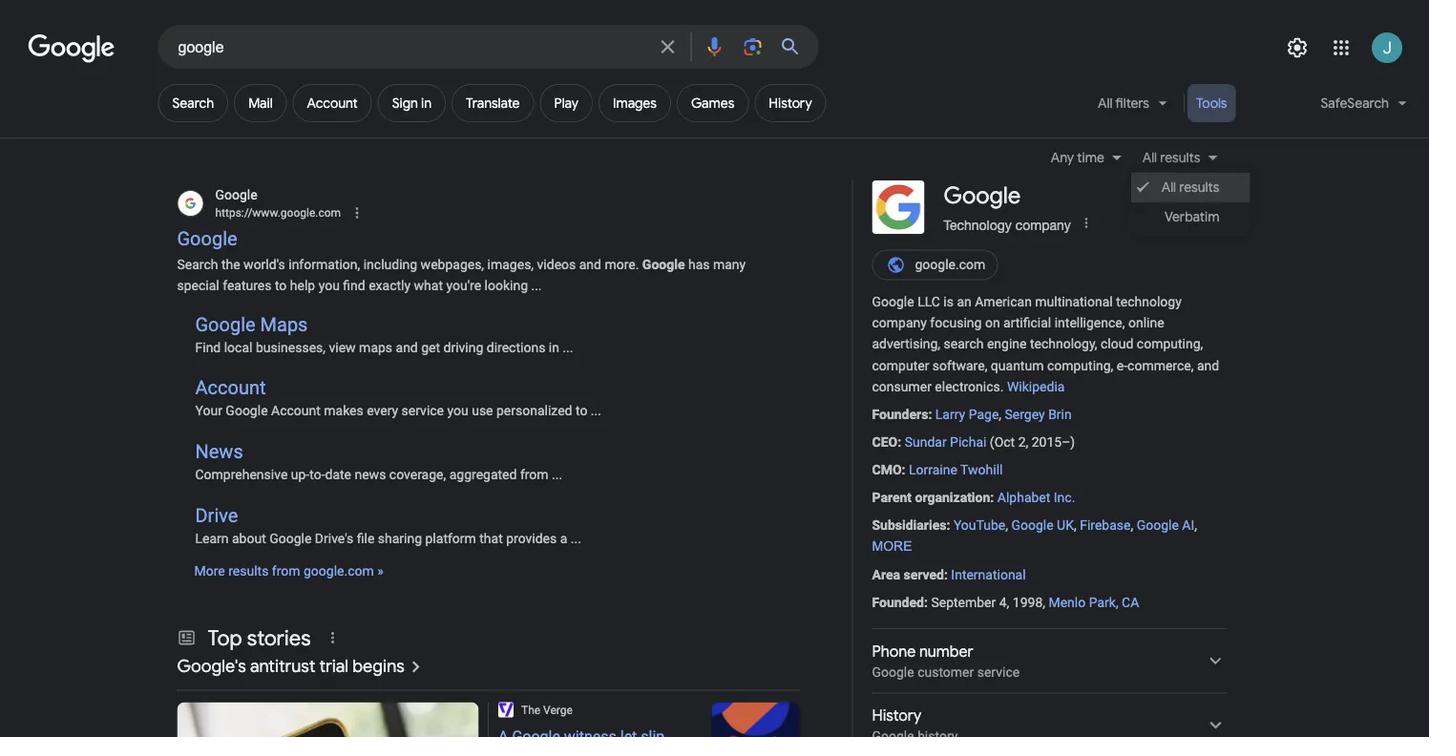 Task type: locate. For each thing, give the bounding box(es) containing it.
, left google ai link
[[1131, 518, 1134, 533]]

all inside all results radio item
[[1162, 179, 1176, 196]]

llc
[[918, 294, 940, 310]]

maps
[[260, 313, 308, 335]]

account link
[[293, 84, 372, 122], [195, 377, 266, 399]]

uk
[[1057, 518, 1074, 533]]

news comprehensive up-to-date news coverage, aggregated from ...
[[195, 440, 562, 482]]

1 vertical spatial account
[[195, 377, 266, 399]]

google left llc
[[872, 294, 914, 310]]

history
[[769, 95, 812, 112], [872, 706, 922, 726]]

online
[[1129, 315, 1164, 331]]

Search search field
[[178, 36, 645, 60]]

0 horizontal spatial all
[[1098, 95, 1113, 112]]

and
[[579, 257, 601, 273], [396, 339, 418, 355], [1197, 357, 1219, 373]]

(oct
[[990, 434, 1015, 450]]

and left more.
[[579, 257, 601, 273]]

0 horizontal spatial account link
[[195, 377, 266, 399]]

account
[[307, 95, 358, 112], [195, 377, 266, 399], [271, 403, 321, 419]]

0 vertical spatial all
[[1098, 95, 1113, 112]]

add sign in element
[[392, 95, 432, 112]]

you left use
[[447, 403, 469, 419]]

search left 'mail' link
[[172, 95, 214, 112]]

drive link
[[195, 504, 238, 527]]

all results inside radio item
[[1162, 179, 1220, 196]]

2 vertical spatial and
[[1197, 357, 1219, 373]]

sign in link
[[378, 84, 446, 122]]

1 horizontal spatial and
[[579, 257, 601, 273]]

google.com
[[915, 257, 986, 273]]

1 vertical spatial service
[[977, 664, 1020, 680]]

2,
[[1018, 434, 1029, 450]]

to right 'personalized'
[[576, 403, 588, 419]]

1 horizontal spatial to
[[576, 403, 588, 419]]

you're
[[446, 278, 481, 294]]

games link
[[677, 84, 749, 122]]

search up special
[[177, 257, 218, 273]]

any time
[[1051, 149, 1104, 166]]

tools button
[[1188, 84, 1236, 122]]

all
[[1098, 95, 1113, 112], [1143, 149, 1157, 166], [1162, 179, 1176, 196]]

1 vertical spatial in
[[549, 339, 559, 355]]

wikipedia
[[1007, 379, 1065, 394]]

technology
[[1116, 294, 1182, 310]]

twohill
[[961, 462, 1003, 478]]

has
[[688, 257, 710, 273]]

google uk link
[[1012, 518, 1074, 533]]

0 horizontal spatial to
[[275, 278, 287, 294]]

to inside the has many special features to help you find exactly what you're looking ...
[[275, 278, 287, 294]]

games
[[691, 95, 735, 112]]

sergey
[[1005, 406, 1045, 422]]

company inside google llc is an american multinational technology company focusing on artificial intelligence, online advertising, search engine technology, cloud computing, computer software, quantum computing, e-commerce, and consumer electronics.
[[872, 315, 927, 331]]

platform
[[425, 530, 476, 546]]

google right your
[[226, 403, 268, 419]]

play
[[554, 95, 579, 112]]

has many special features to help you find exactly what you're looking ...
[[177, 257, 746, 294]]

0 vertical spatial from
[[520, 467, 549, 482]]

add account element
[[307, 95, 358, 112]]

all results radio item
[[1131, 173, 1250, 202]]

all down all results popup button
[[1162, 179, 1176, 196]]

ca
[[1122, 594, 1139, 610]]

google left ai
[[1137, 518, 1179, 533]]

0 vertical spatial account
[[307, 95, 358, 112]]

: left larry
[[928, 406, 932, 422]]

any time button
[[1051, 147, 1131, 168]]

page
[[969, 406, 999, 422]]

you down information,
[[319, 278, 340, 294]]

1 vertical spatial to
[[576, 403, 588, 419]]

, left sergey
[[999, 406, 1002, 422]]

... right 'personalized'
[[591, 403, 601, 419]]

add play element
[[554, 95, 579, 112]]

1 vertical spatial all
[[1143, 149, 1157, 166]]

all inside all filters popup button
[[1098, 95, 1113, 112]]

alphabet
[[998, 490, 1051, 506]]

results up all results radio item
[[1160, 149, 1201, 166]]

the verge
[[521, 703, 573, 717]]

: for youtube
[[947, 518, 950, 533]]

in right directions
[[549, 339, 559, 355]]

computing,
[[1137, 336, 1203, 352], [1047, 357, 1114, 373]]

international link
[[951, 566, 1026, 582]]

account for account your google account makes every service you use personalized to ...
[[195, 377, 266, 399]]

: left sundar at the bottom of the page
[[898, 434, 901, 450]]

0 vertical spatial service
[[402, 403, 444, 419]]

: for sundar
[[898, 434, 901, 450]]

directions
[[487, 339, 546, 355]]

founded : september 4, 1998, menlo park, ca
[[872, 594, 1139, 610]]

cmo
[[872, 462, 902, 478]]

all results up all results radio item
[[1143, 149, 1201, 166]]

0 vertical spatial search
[[172, 95, 214, 112]]

heading
[[498, 725, 693, 737]]

0 horizontal spatial you
[[319, 278, 340, 294]]

more.
[[605, 257, 639, 273]]

0 horizontal spatial from
[[272, 564, 300, 579]]

account left makes
[[271, 403, 321, 419]]

0 vertical spatial and
[[579, 257, 601, 273]]

verbatim link
[[1131, 202, 1250, 232]]

service right 'every'
[[402, 403, 444, 419]]

google inside account your google account makes every service you use personalized to ...
[[226, 403, 268, 419]]

0 horizontal spatial and
[[396, 339, 418, 355]]

0 vertical spatial you
[[319, 278, 340, 294]]

0 horizontal spatial company
[[872, 315, 927, 331]]

date
[[325, 467, 351, 482]]

from left google.com »
[[272, 564, 300, 579]]

and inside google maps find local businesses, view maps and get driving directions in ...
[[396, 339, 418, 355]]

0 vertical spatial all results
[[1143, 149, 1201, 166]]

google left has
[[642, 257, 685, 273]]

parent organization : alphabet inc.
[[872, 490, 1075, 506]]

1 vertical spatial and
[[396, 339, 418, 355]]

1 vertical spatial company
[[872, 315, 927, 331]]

history right add games element
[[769, 95, 812, 112]]

0 vertical spatial to
[[275, 278, 287, 294]]

a
[[560, 530, 567, 546]]

firebase link
[[1080, 518, 1131, 533]]

trial
[[319, 655, 349, 677]]

... right directions
[[563, 339, 573, 355]]

about
[[232, 530, 266, 546]]

account up your
[[195, 377, 266, 399]]

top
[[208, 624, 242, 651]]

from right aggregated
[[520, 467, 549, 482]]

None search field
[[0, 24, 819, 69]]

0 vertical spatial in
[[421, 95, 432, 112]]

time
[[1077, 149, 1104, 166]]

personalized
[[496, 403, 572, 419]]

search
[[944, 336, 984, 352]]

add games element
[[691, 95, 735, 112]]

,
[[999, 406, 1002, 422], [1006, 518, 1008, 533], [1074, 518, 1077, 533], [1131, 518, 1134, 533], [1195, 518, 1197, 533]]

company left more options element
[[1016, 217, 1071, 232]]

1 horizontal spatial computing,
[[1137, 336, 1203, 352]]

images,
[[487, 257, 534, 273]]

2 vertical spatial results
[[228, 564, 269, 579]]

: down twohill
[[990, 490, 994, 506]]

all up all results radio item
[[1143, 149, 1157, 166]]

search for search
[[172, 95, 214, 112]]

2 vertical spatial all
[[1162, 179, 1176, 196]]

cloud
[[1101, 336, 1134, 352]]

alphabet inc. link
[[998, 490, 1075, 506]]

menu
[[1131, 168, 1250, 237]]

account link right 'mail' link
[[293, 84, 372, 122]]

0 horizontal spatial computing,
[[1047, 357, 1114, 373]]

1 horizontal spatial you
[[447, 403, 469, 419]]

to inside account your google account makes every service you use personalized to ...
[[576, 403, 588, 419]]

google up https://www.google.com
[[215, 187, 257, 202]]

add mail element
[[248, 95, 273, 112]]

your
[[195, 403, 222, 419]]

1 horizontal spatial service
[[977, 664, 1020, 680]]

september
[[931, 594, 996, 610]]

... right a
[[571, 530, 581, 546]]

more results from google.com »
[[194, 564, 384, 579]]

you
[[319, 278, 340, 294], [447, 403, 469, 419]]

1 horizontal spatial history
[[872, 706, 922, 726]]

1 vertical spatial history
[[872, 706, 922, 726]]

company up advertising,
[[872, 315, 927, 331]]

google up more results from google.com » link
[[269, 530, 312, 546]]

history down google
[[872, 706, 922, 726]]

2 horizontal spatial all
[[1162, 179, 1176, 196]]

you inside the has many special features to help you find exactly what you're looking ...
[[319, 278, 340, 294]]

1 vertical spatial search
[[177, 257, 218, 273]]

businesses,
[[256, 339, 326, 355]]

: left lorraine
[[902, 462, 906, 478]]

1 vertical spatial you
[[447, 403, 469, 419]]

service inside "phone number google customer service"
[[977, 664, 1020, 680]]

results down about at the bottom
[[228, 564, 269, 579]]

... up a
[[552, 467, 562, 482]]

park,
[[1089, 594, 1119, 610]]

service
[[402, 403, 444, 419], [977, 664, 1020, 680]]

sundar pichai link
[[905, 434, 987, 450]]

search for search the world's information, including webpages, images, videos and more. google
[[177, 257, 218, 273]]

results
[[1160, 149, 1201, 166], [1179, 179, 1220, 196], [228, 564, 269, 579]]

0 vertical spatial results
[[1160, 149, 1201, 166]]

to left help
[[275, 278, 287, 294]]

maps
[[359, 339, 392, 355]]

1 horizontal spatial in
[[549, 339, 559, 355]]

computing, up commerce,
[[1137, 336, 1203, 352]]

aggregated
[[449, 467, 517, 482]]

multinational
[[1035, 294, 1113, 310]]

account right 'mail' link
[[307, 95, 358, 112]]

1 vertical spatial results
[[1179, 179, 1220, 196]]

service right 'customer'
[[977, 664, 1020, 680]]

sergey brin link
[[1005, 406, 1072, 422]]

results up verbatim
[[1179, 179, 1220, 196]]

including
[[364, 257, 417, 273]]

google maps find local businesses, view maps and get driving directions in ...
[[195, 313, 573, 355]]

parent
[[872, 490, 912, 506]]

account link up your
[[195, 377, 266, 399]]

results for more results from google.com » link
[[228, 564, 269, 579]]

and right commerce,
[[1197, 357, 1219, 373]]

computing, down technology,
[[1047, 357, 1114, 373]]

2 horizontal spatial and
[[1197, 357, 1219, 373]]

1 horizontal spatial all
[[1143, 149, 1157, 166]]

google up local
[[195, 313, 256, 335]]

google inside drive learn about google drive's file sharing platform that provides a ...
[[269, 530, 312, 546]]

play link
[[540, 84, 593, 122]]

0 vertical spatial company
[[1016, 217, 1071, 232]]

heading inside the verge link
[[498, 725, 693, 737]]

safesearch button
[[1309, 84, 1419, 130]]

in right the sign
[[421, 95, 432, 112]]

from inside news comprehensive up-to-date news coverage, aggregated from ...
[[520, 467, 549, 482]]

google inside google https://www.google.com
[[215, 187, 257, 202]]

: down organization
[[947, 518, 950, 533]]

https://www.google.com
[[215, 206, 341, 220]]

... inside drive learn about google drive's file sharing platform that provides a ...
[[571, 530, 581, 546]]

1 vertical spatial account link
[[195, 377, 266, 399]]

in inside google maps find local businesses, view maps and get driving directions in ...
[[549, 339, 559, 355]]

: inside subsidiaries : youtube , google uk , firebase , google ai , more
[[947, 518, 950, 533]]

results inside all results radio item
[[1179, 179, 1220, 196]]

: down the served
[[924, 594, 928, 610]]

1 vertical spatial all results
[[1162, 179, 1220, 196]]

all results up the verbatim link
[[1162, 179, 1220, 196]]

1 horizontal spatial from
[[520, 467, 549, 482]]

and left get
[[396, 339, 418, 355]]

all left "filters"
[[1098, 95, 1113, 112]]

1 vertical spatial from
[[272, 564, 300, 579]]

, down 'inc.'
[[1074, 518, 1077, 533]]

0 vertical spatial history
[[769, 95, 812, 112]]

provides
[[506, 530, 557, 546]]

1 horizontal spatial account link
[[293, 84, 372, 122]]

0 horizontal spatial service
[[402, 403, 444, 419]]

0 horizontal spatial history
[[769, 95, 812, 112]]



Task type: describe. For each thing, give the bounding box(es) containing it.
use
[[472, 403, 493, 419]]

american
[[975, 294, 1032, 310]]

google's antitrust trial begins
[[177, 655, 405, 677]]

brin
[[1048, 406, 1072, 422]]

world's
[[244, 257, 285, 273]]

technology company
[[944, 217, 1071, 232]]

account for account
[[307, 95, 358, 112]]

0 vertical spatial computing,
[[1137, 336, 1203, 352]]

that
[[480, 530, 503, 546]]

phone number google customer service
[[872, 642, 1020, 680]]

sign in
[[392, 95, 432, 112]]

software,
[[933, 357, 988, 373]]

: for lorraine
[[902, 462, 906, 478]]

... inside news comprehensive up-to-date news coverage, aggregated from ...
[[552, 467, 562, 482]]

, right firebase
[[1195, 518, 1197, 533]]

images link
[[599, 84, 671, 122]]

... inside account your google account makes every service you use personalized to ...
[[591, 403, 601, 419]]

safesearch
[[1321, 95, 1389, 112]]

comprehensive
[[195, 467, 288, 482]]

get
[[421, 339, 440, 355]]

learn
[[195, 530, 229, 546]]

: up september
[[944, 566, 948, 582]]

: for larry
[[928, 406, 932, 422]]

more options image
[[1079, 215, 1094, 231]]

news link
[[195, 440, 243, 463]]

quantum
[[991, 357, 1044, 373]]

https://www.google.com text field
[[215, 204, 341, 222]]

google image
[[28, 34, 116, 63]]

translate
[[466, 95, 520, 112]]

translate link
[[452, 84, 534, 122]]

more
[[194, 564, 225, 579]]

international
[[951, 566, 1026, 582]]

all results inside popup button
[[1143, 149, 1201, 166]]

youtube
[[954, 518, 1006, 533]]

technology
[[944, 217, 1012, 232]]

menu containing all results
[[1131, 168, 1250, 237]]

1 vertical spatial computing,
[[1047, 357, 1114, 373]]

add search element
[[172, 95, 214, 112]]

more link
[[872, 536, 912, 557]]

google's
[[177, 655, 246, 677]]

0 vertical spatial account link
[[293, 84, 372, 122]]

ai
[[1182, 518, 1195, 533]]

all results button
[[1131, 147, 1227, 168]]

service inside account your google account makes every service you use personalized to ...
[[402, 403, 444, 419]]

commerce,
[[1128, 357, 1194, 373]]

add history element
[[769, 95, 812, 112]]

verbatim
[[1165, 209, 1220, 226]]

subsidiaries
[[872, 518, 947, 533]]

begins
[[353, 655, 405, 677]]

videos
[[537, 257, 576, 273]]

google's antitrust trial begins link
[[177, 655, 427, 679]]

computer
[[872, 357, 929, 373]]

0 horizontal spatial in
[[421, 95, 432, 112]]

information,
[[289, 257, 360, 273]]

all inside all results popup button
[[1143, 149, 1157, 166]]

results inside all results popup button
[[1160, 149, 1201, 166]]

search link
[[158, 84, 228, 122]]

larry page link
[[936, 406, 999, 422]]

search by voice image
[[703, 35, 726, 58]]

focusing
[[930, 315, 982, 331]]

webpages,
[[421, 257, 484, 273]]

features
[[223, 278, 272, 294]]

larry
[[936, 406, 965, 422]]

results for all results radio item
[[1179, 179, 1220, 196]]

2 vertical spatial account
[[271, 403, 321, 419]]

tools
[[1196, 95, 1227, 112]]

drive
[[195, 504, 238, 527]]

news
[[355, 467, 386, 482]]

google.com »
[[304, 564, 384, 579]]

history inside dropdown button
[[872, 706, 922, 726]]

view
[[329, 339, 356, 355]]

and inside google llc is an american multinational technology company focusing on artificial intelligence, online advertising, search engine technology, cloud computing, computer software, quantum computing, e-commerce, and consumer electronics.
[[1197, 357, 1219, 373]]

sign
[[392, 95, 418, 112]]

account your google account makes every service you use personalized to ...
[[195, 377, 601, 419]]

2015–)
[[1032, 434, 1075, 450]]

an
[[957, 294, 972, 310]]

1 horizontal spatial company
[[1016, 217, 1071, 232]]

google heading
[[944, 181, 1021, 211]]

drive's
[[315, 530, 354, 546]]

you inside account your google account makes every service you use personalized to ...
[[447, 403, 469, 419]]

menlo
[[1049, 594, 1086, 610]]

artificial
[[1004, 315, 1051, 331]]

wikipedia link
[[1007, 379, 1065, 394]]

is
[[944, 294, 954, 310]]

local
[[224, 339, 252, 355]]

... inside google maps find local businesses, view maps and get driving directions in ...
[[563, 339, 573, 355]]

pichai
[[950, 434, 987, 450]]

advertising,
[[872, 336, 941, 352]]

e-
[[1117, 357, 1128, 373]]

area
[[872, 566, 900, 582]]

area served : international
[[872, 566, 1026, 582]]

google llc is an american multinational technology company focusing on artificial intelligence, online advertising, search engine technology, cloud computing, computer software, quantum computing, e-commerce, and consumer electronics.
[[872, 294, 1219, 394]]

google inside google llc is an american multinational technology company focusing on artificial intelligence, online advertising, search engine technology, cloud computing, computer software, quantum computing, e-commerce, and consumer electronics.
[[872, 294, 914, 310]]

google up the
[[177, 228, 237, 250]]

google inside google maps find local businesses, view maps and get driving directions in ...
[[195, 313, 256, 335]]

intelligence,
[[1055, 315, 1125, 331]]

the
[[221, 257, 240, 273]]

google.com link
[[872, 250, 998, 280]]

google down alphabet inc. link
[[1012, 518, 1054, 533]]

stories
[[247, 624, 311, 651]]

1998,
[[1013, 594, 1046, 610]]

add translate element
[[466, 95, 520, 112]]

: for september
[[924, 594, 928, 610]]

youtube link
[[954, 518, 1006, 533]]

on
[[985, 315, 1000, 331]]

google up technology
[[944, 181, 1021, 211]]

firebase
[[1080, 518, 1131, 533]]

find
[[343, 278, 365, 294]]

, down 'alphabet'
[[1006, 518, 1008, 533]]

search by image image
[[741, 35, 764, 58]]

what
[[414, 278, 443, 294]]

founders : larry page , sergey brin
[[872, 406, 1072, 422]]

ceo
[[872, 434, 898, 450]]

more options element
[[1077, 213, 1096, 232]]

to-
[[310, 467, 325, 482]]

customer
[[918, 664, 974, 680]]

more results from google.com » link
[[194, 564, 384, 579]]

google ai link
[[1137, 518, 1195, 533]]



Task type: vqa. For each thing, say whether or not it's contained in the screenshot.
right Send
no



